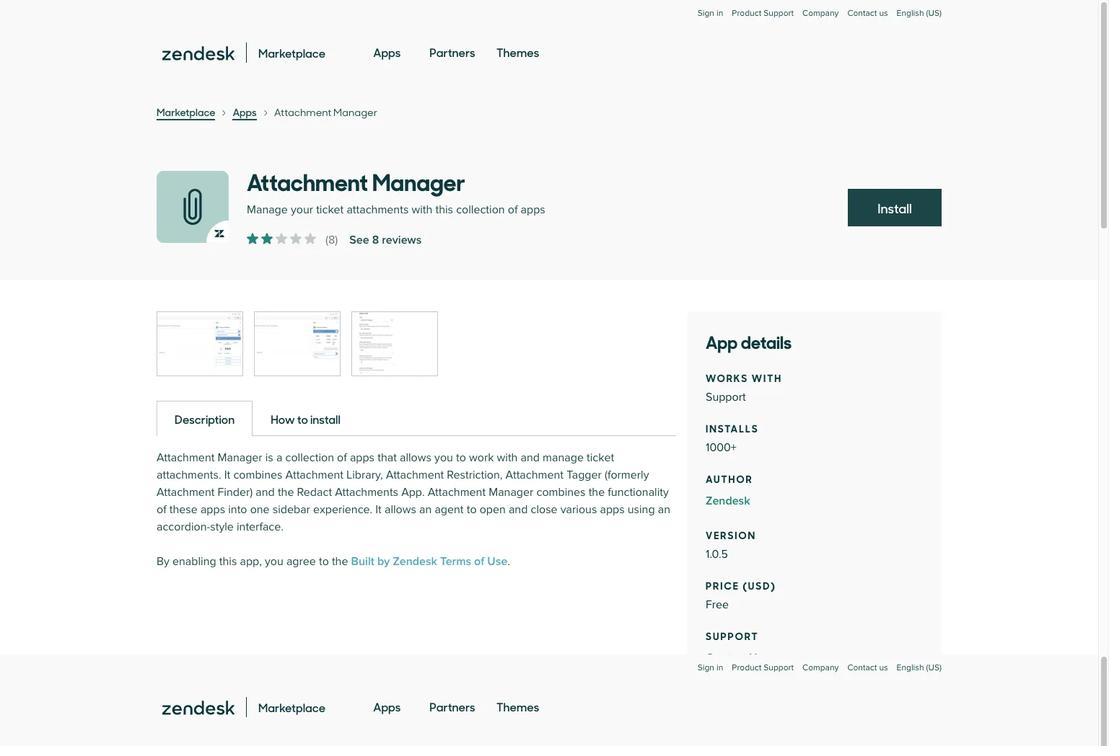 Task type: locate. For each thing, give the bounding box(es) containing it.
support down the works
[[706, 390, 746, 405]]

0 horizontal spatial you
[[265, 555, 283, 569]]

0 vertical spatial collection
[[456, 203, 505, 217]]

star fill image left (
[[305, 233, 316, 245]]

to
[[297, 411, 308, 427], [456, 451, 466, 466], [467, 503, 477, 517], [319, 555, 329, 569]]

1000+
[[706, 441, 737, 455]]

1 horizontal spatial contact
[[848, 8, 877, 19]]

app
[[706, 328, 738, 354]]

agree
[[286, 555, 316, 569]]

1 vertical spatial you
[[265, 555, 283, 569]]

work
[[469, 451, 494, 466]]

contact inside contact us link
[[706, 652, 746, 666]]

that
[[378, 451, 397, 466]]

1 horizontal spatial you
[[435, 451, 453, 466]]

apps
[[521, 203, 545, 217], [350, 451, 375, 466], [201, 503, 225, 517], [600, 503, 625, 517]]

it down attachments
[[376, 503, 382, 517]]

1 horizontal spatial with
[[497, 451, 518, 466]]

this left app,
[[219, 555, 237, 569]]

and right open
[[509, 503, 528, 517]]

the left built
[[332, 555, 348, 569]]

contact inside global-navigation-secondary element
[[848, 8, 877, 19]]

0 horizontal spatial star fill image
[[261, 233, 273, 245]]

themes
[[497, 44, 539, 60]]

star fill image
[[261, 233, 273, 245], [305, 233, 316, 245]]

apps link right marketplace link
[[233, 105, 257, 121]]

star fill image down the manage
[[261, 233, 273, 245]]

you up restriction,
[[435, 451, 453, 466]]

and left the manage
[[521, 451, 540, 466]]

0 horizontal spatial apps
[[233, 105, 257, 119]]

the
[[278, 486, 294, 500], [589, 486, 605, 500], [332, 555, 348, 569]]

combines down is
[[233, 468, 283, 483]]

0 horizontal spatial ticket
[[316, 203, 344, 217]]

(usd)
[[743, 578, 776, 593]]

support right the product
[[764, 8, 794, 19]]

2 horizontal spatial with
[[752, 370, 782, 385]]

with down details
[[752, 370, 782, 385]]

contact
[[848, 8, 877, 19], [706, 652, 746, 666]]

an down app.
[[419, 503, 432, 517]]

ticket inside attachment manager is a collection of apps that allows you to work with and manage ticket attachments. it combines attachment library, attachment restriction, attachment tagger (formerly attachment finder) and the redact attachments app. attachment manager combines the functionality of these apps into one sidebar experience. it allows an agent to open and close various apps using an accordion-style interface.
[[587, 451, 614, 466]]

1 horizontal spatial preview image of app image
[[255, 313, 340, 376]]

zendesk down author
[[706, 494, 750, 509]]

0 horizontal spatial contact
[[706, 652, 746, 666]]

0 vertical spatial you
[[435, 451, 453, 466]]

product support link
[[732, 8, 794, 19]]

enabling
[[173, 555, 216, 569]]

to right agree
[[319, 555, 329, 569]]

and up one
[[256, 486, 275, 500]]

the up sidebar in the bottom of the page
[[278, 486, 294, 500]]

1 8 from the left
[[328, 233, 335, 248]]

zendesk right by
[[393, 555, 437, 569]]

open
[[480, 503, 506, 517]]

use
[[487, 555, 508, 569]]

0 horizontal spatial an
[[419, 503, 432, 517]]

installs
[[706, 421, 759, 436]]

0 horizontal spatial with
[[412, 203, 433, 217]]

1 vertical spatial apps link
[[233, 105, 257, 121]]

it up 'finder)'
[[224, 468, 230, 483]]

with
[[412, 203, 433, 217], [752, 370, 782, 385], [497, 451, 518, 466]]

2 horizontal spatial star fill image
[[290, 233, 302, 245]]

tab list containing description
[[157, 401, 676, 437]]

0 vertical spatial ticket
[[316, 203, 344, 217]]

8 left see
[[328, 233, 335, 248]]

by
[[157, 555, 170, 569]]

the down the tagger
[[589, 486, 605, 500]]

0 horizontal spatial collection
[[285, 451, 334, 466]]

combines up close
[[537, 486, 586, 500]]

1 horizontal spatial 8
[[372, 233, 379, 248]]

style
[[210, 520, 234, 535]]

3 preview image of app image from the left
[[352, 313, 437, 376]]

1 horizontal spatial collection
[[456, 203, 505, 217]]

functionality
[[608, 486, 669, 500]]

0 vertical spatial apps
[[373, 44, 401, 60]]

allows
[[400, 451, 432, 466], [385, 503, 416, 517]]

0 vertical spatial with
[[412, 203, 433, 217]]

8 right see
[[372, 233, 379, 248]]

(
[[326, 233, 328, 248]]

price (usd) free
[[706, 578, 776, 613]]

manager for attachment manager is a collection of apps that allows you to work with and manage ticket attachments. it combines attachment library, attachment restriction, attachment tagger (formerly attachment finder) and the redact attachments app. attachment manager combines the functionality of these apps into one sidebar experience. it allows an agent to open and close various apps using an accordion-style interface.
[[218, 451, 262, 466]]

0 vertical spatial zendesk
[[706, 494, 750, 509]]

0 horizontal spatial apps link
[[233, 105, 257, 121]]

various
[[561, 503, 597, 517]]

to left work
[[456, 451, 466, 466]]

product support
[[732, 8, 794, 19]]

interface.
[[237, 520, 284, 535]]

this inside attachment manager manage your ticket attachments with this collection of apps
[[436, 203, 453, 217]]

0 horizontal spatial this
[[219, 555, 237, 569]]

how
[[271, 411, 295, 427]]

0 horizontal spatial preview image of app image
[[157, 313, 243, 376]]

1 horizontal spatial ticket
[[587, 451, 614, 466]]

1 horizontal spatial star fill image
[[305, 233, 316, 245]]

this right attachments
[[436, 203, 453, 217]]

built by zendesk terms of use link
[[351, 555, 508, 569]]

)
[[335, 233, 338, 248]]

2 vertical spatial with
[[497, 451, 518, 466]]

app.
[[401, 486, 425, 500]]

1 horizontal spatial an
[[658, 503, 670, 517]]

contact for contact us
[[848, 8, 877, 19]]

works with support
[[706, 370, 782, 405]]

partners
[[430, 44, 475, 60]]

close
[[531, 503, 558, 517]]

1 horizontal spatial zendesk
[[706, 494, 750, 509]]

0 vertical spatial contact
[[848, 8, 877, 19]]

an right using
[[658, 503, 670, 517]]

1 horizontal spatial star fill image
[[276, 233, 287, 245]]

1 vertical spatial support
[[706, 390, 746, 405]]

1 vertical spatial it
[[376, 503, 382, 517]]

this
[[436, 203, 453, 217], [219, 555, 237, 569]]

install
[[878, 199, 912, 217]]

allows right that
[[400, 451, 432, 466]]

0 horizontal spatial combines
[[233, 468, 283, 483]]

2 horizontal spatial preview image of app image
[[352, 313, 437, 376]]

apps right marketplace
[[233, 105, 257, 119]]

0 vertical spatial this
[[436, 203, 453, 217]]

with right work
[[497, 451, 518, 466]]

description
[[175, 411, 235, 427]]

apps left partners
[[373, 44, 401, 60]]

us
[[879, 8, 888, 19]]

contact us link
[[848, 8, 888, 19]]

see
[[349, 233, 369, 248]]

collection inside attachment manager manage your ticket attachments with this collection of apps
[[456, 203, 505, 217]]

collection
[[456, 203, 505, 217], [285, 451, 334, 466]]

manager
[[333, 105, 378, 119], [372, 164, 465, 198], [218, 451, 262, 466], [489, 486, 534, 500]]

apps link left partners link in the top of the page
[[373, 32, 401, 74]]

1 vertical spatial ticket
[[587, 451, 614, 466]]

and
[[521, 451, 540, 466], [256, 486, 275, 500], [509, 503, 528, 517]]

8 for reviews
[[372, 233, 379, 248]]

zendesk
[[706, 494, 750, 509], [393, 555, 437, 569]]

website
[[706, 681, 747, 695]]

tagger
[[567, 468, 602, 483]]

of inside attachment manager manage your ticket attachments with this collection of apps
[[508, 203, 518, 217]]

attachments
[[335, 486, 398, 500]]

an
[[419, 503, 432, 517], [658, 503, 670, 517]]

experience.
[[313, 503, 373, 517]]

1 vertical spatial this
[[219, 555, 237, 569]]

a
[[276, 451, 282, 466]]

one
[[250, 503, 270, 517]]

2 vertical spatial and
[[509, 503, 528, 517]]

star fill image
[[247, 233, 258, 245], [276, 233, 287, 245], [290, 233, 302, 245]]

attachment
[[274, 105, 332, 119], [247, 164, 368, 198], [157, 451, 215, 466], [285, 468, 344, 483], [386, 468, 444, 483], [506, 468, 564, 483], [157, 486, 215, 500], [428, 486, 486, 500]]

8
[[328, 233, 335, 248], [372, 233, 379, 248]]

product
[[732, 8, 762, 19]]

0 vertical spatial apps link
[[373, 32, 401, 74]]

partners link
[[430, 32, 475, 74]]

you right app,
[[265, 555, 283, 569]]

works
[[706, 370, 748, 385]]

global-navigation-secondary element
[[157, 0, 942, 33]]

0 vertical spatial it
[[224, 468, 230, 483]]

1 horizontal spatial this
[[436, 203, 453, 217]]

contact left us
[[848, 8, 877, 19]]

using
[[628, 503, 655, 517]]

contact up website in the right of the page
[[706, 652, 746, 666]]

1 vertical spatial zendesk
[[393, 555, 437, 569]]

support up contact us on the bottom right of page
[[706, 629, 759, 644]]

redact
[[297, 486, 332, 500]]

tab list
[[157, 401, 676, 437]]

ticket right your at the left
[[316, 203, 344, 217]]

combines
[[233, 468, 283, 483], [537, 486, 586, 500]]

1 vertical spatial and
[[256, 486, 275, 500]]

apps link
[[373, 32, 401, 74], [233, 105, 257, 121]]

0 vertical spatial combines
[[233, 468, 283, 483]]

1 vertical spatial with
[[752, 370, 782, 385]]

by
[[377, 555, 390, 569]]

to left open
[[467, 503, 477, 517]]

ticket up the tagger
[[587, 451, 614, 466]]

with inside 'works with support'
[[752, 370, 782, 385]]

0 horizontal spatial zendesk
[[393, 555, 437, 569]]

with up reviews on the left
[[412, 203, 433, 217]]

1 horizontal spatial combines
[[537, 486, 586, 500]]

accordion-
[[157, 520, 210, 535]]

manager inside attachment manager manage your ticket attachments with this collection of apps
[[372, 164, 465, 198]]

0 horizontal spatial 8
[[328, 233, 335, 248]]

allows down app.
[[385, 503, 416, 517]]

0 vertical spatial support
[[764, 8, 794, 19]]

preview image of app image
[[157, 313, 243, 376], [255, 313, 340, 376], [352, 313, 437, 376]]

2 horizontal spatial the
[[589, 486, 605, 500]]

1 vertical spatial collection
[[285, 451, 334, 466]]

0 horizontal spatial star fill image
[[247, 233, 258, 245]]

1 star fill image from the left
[[261, 233, 273, 245]]

manager for attachment manager
[[333, 105, 378, 119]]

1 vertical spatial contact
[[706, 652, 746, 666]]

1 star fill image from the left
[[247, 233, 258, 245]]

details
[[741, 328, 792, 354]]

2 8 from the left
[[372, 233, 379, 248]]

apps
[[373, 44, 401, 60], [233, 105, 257, 119]]

install button
[[848, 189, 942, 227]]



Task type: describe. For each thing, give the bounding box(es) containing it.
contact us link
[[706, 650, 924, 668]]

attachment manager
[[274, 105, 378, 119]]

see 8 reviews link
[[349, 232, 422, 249]]

into
[[228, 503, 247, 517]]

sign in
[[698, 8, 723, 19]]

( 8 )
[[326, 233, 338, 248]]

app,
[[240, 555, 262, 569]]

with inside attachment manager manage your ticket attachments with this collection of apps
[[412, 203, 433, 217]]

1 vertical spatial apps
[[233, 105, 257, 119]]

manager for attachment manager manage your ticket attachments with this collection of apps
[[372, 164, 465, 198]]

1 vertical spatial combines
[[537, 486, 586, 500]]

terms
[[440, 555, 471, 569]]

1 an from the left
[[419, 503, 432, 517]]

contact for contact us
[[706, 652, 746, 666]]

installs 1000+
[[706, 421, 759, 455]]

to right 'how'
[[297, 411, 308, 427]]

ticket inside attachment manager manage your ticket attachments with this collection of apps
[[316, 203, 344, 217]]

0 horizontal spatial it
[[224, 468, 230, 483]]

sidebar
[[273, 503, 310, 517]]

themes link
[[497, 32, 539, 74]]

0 vertical spatial and
[[521, 451, 540, 466]]

install
[[310, 411, 341, 427]]

1 preview image of app image from the left
[[157, 313, 243, 376]]

by enabling this app, you agree to the built by zendesk terms of use .
[[157, 555, 510, 569]]

in
[[717, 8, 723, 19]]

1 horizontal spatial apps link
[[373, 32, 401, 74]]

(us)
[[926, 8, 942, 19]]

attachment manager is a collection of apps that allows you to work with and manage ticket attachments. it combines attachment library, attachment restriction, attachment tagger (formerly attachment finder) and the redact attachments app. attachment manager combines the functionality of these apps into one sidebar experience. it allows an agent to open and close various apps using an accordion-style interface.
[[157, 451, 670, 535]]

restriction,
[[447, 468, 503, 483]]

you inside attachment manager is a collection of apps that allows you to work with and manage ticket attachments. it combines attachment library, attachment restriction, attachment tagger (formerly attachment finder) and the redact attachments app. attachment manager combines the functionality of these apps into one sidebar experience. it allows an agent to open and close various apps using an accordion-style interface.
[[435, 451, 453, 466]]

us
[[749, 652, 763, 666]]

1 horizontal spatial apps
[[373, 44, 401, 60]]

2 an from the left
[[658, 503, 670, 517]]

company
[[803, 8, 839, 19]]

version
[[706, 528, 756, 543]]

3 star fill image from the left
[[290, 233, 302, 245]]

zendesk image
[[162, 46, 235, 61]]

these
[[169, 503, 198, 517]]

2 star fill image from the left
[[276, 233, 287, 245]]

8 for )
[[328, 233, 335, 248]]

0 vertical spatial allows
[[400, 451, 432, 466]]

sign in link
[[698, 8, 723, 19]]

see 8 reviews
[[349, 233, 422, 248]]

manage
[[247, 203, 288, 217]]

support inside global-navigation-secondary element
[[764, 8, 794, 19]]

website link
[[706, 679, 924, 696]]

company link
[[803, 8, 839, 33]]

how to install
[[271, 411, 341, 427]]

attachment manager manage your ticket attachments with this collection of apps
[[247, 164, 545, 217]]

collection inside attachment manager is a collection of apps that allows you to work with and manage ticket attachments. it combines attachment library, attachment restriction, attachment tagger (formerly attachment finder) and the redact attachments app. attachment manager combines the functionality of these apps into one sidebar experience. it allows an agent to open and close various apps using an accordion-style interface.
[[285, 451, 334, 466]]

agent
[[435, 503, 464, 517]]

1.0.5
[[706, 548, 728, 562]]

.
[[508, 555, 510, 569]]

price
[[706, 578, 740, 593]]

manage
[[543, 451, 584, 466]]

apps inside attachment manager manage your ticket attachments with this collection of apps
[[521, 203, 545, 217]]

reviews
[[382, 233, 422, 248]]

contact us
[[848, 8, 888, 19]]

marketplace link
[[157, 105, 215, 121]]

marketplace
[[157, 105, 215, 119]]

support inside 'works with support'
[[706, 390, 746, 405]]

finder)
[[218, 486, 253, 500]]

with inside attachment manager is a collection of apps that allows you to work with and manage ticket attachments. it combines attachment library, attachment restriction, attachment tagger (formerly attachment finder) and the redact attachments app. attachment manager combines the functionality of these apps into one sidebar experience. it allows an agent to open and close various apps using an accordion-style interface.
[[497, 451, 518, 466]]

0 horizontal spatial the
[[278, 486, 294, 500]]

english
[[897, 8, 924, 19]]

attachment inside attachment manager manage your ticket attachments with this collection of apps
[[247, 164, 368, 198]]

attachments
[[347, 203, 409, 217]]

library,
[[346, 468, 383, 483]]

1 horizontal spatial the
[[332, 555, 348, 569]]

english (us) link
[[897, 8, 942, 33]]

2 vertical spatial support
[[706, 629, 759, 644]]

2 star fill image from the left
[[305, 233, 316, 245]]

app details
[[706, 328, 792, 354]]

contact us
[[706, 652, 763, 666]]

version 1.0.5
[[706, 528, 756, 562]]

1 horizontal spatial it
[[376, 503, 382, 517]]

sign
[[698, 8, 714, 19]]

2 preview image of app image from the left
[[255, 313, 340, 376]]

author
[[706, 471, 753, 486]]

attachments.
[[157, 468, 221, 483]]

free
[[706, 598, 729, 613]]

is
[[265, 451, 273, 466]]

(formerly
[[605, 468, 649, 483]]

english (us)
[[897, 8, 942, 19]]

1 vertical spatial allows
[[385, 503, 416, 517]]

built
[[351, 555, 374, 569]]

zendesk link
[[706, 493, 924, 510]]



Task type: vqa. For each thing, say whether or not it's contained in the screenshot.
so
no



